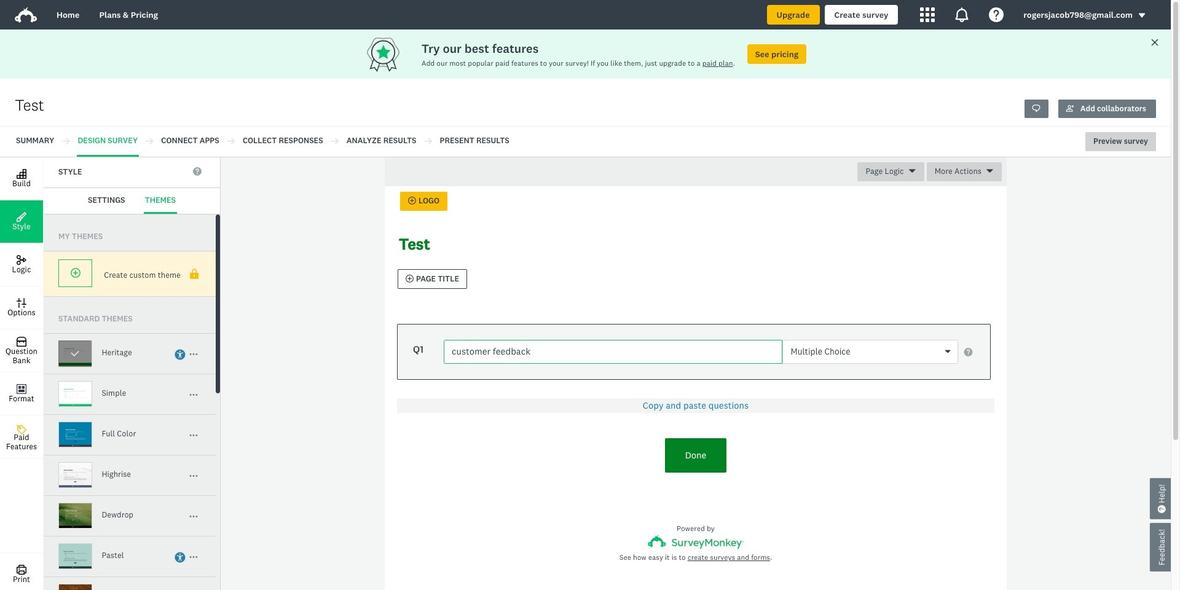 Task type: locate. For each thing, give the bounding box(es) containing it.
rewards image
[[364, 34, 421, 74]]

products icon image
[[920, 7, 935, 22], [955, 7, 970, 22]]

1 horizontal spatial products icon image
[[955, 7, 970, 22]]

0 horizontal spatial products icon image
[[920, 7, 935, 22]]

surveymonkey logo image
[[15, 7, 37, 23]]

help icon image
[[989, 7, 1004, 22]]

1 products icon image from the left
[[920, 7, 935, 22]]

2 products icon image from the left
[[955, 7, 970, 22]]



Task type: vqa. For each thing, say whether or not it's contained in the screenshot.
Help Icon
yes



Task type: describe. For each thing, give the bounding box(es) containing it.
surveymonkey image
[[648, 535, 744, 549]]

dropdown arrow image
[[1138, 11, 1146, 20]]



